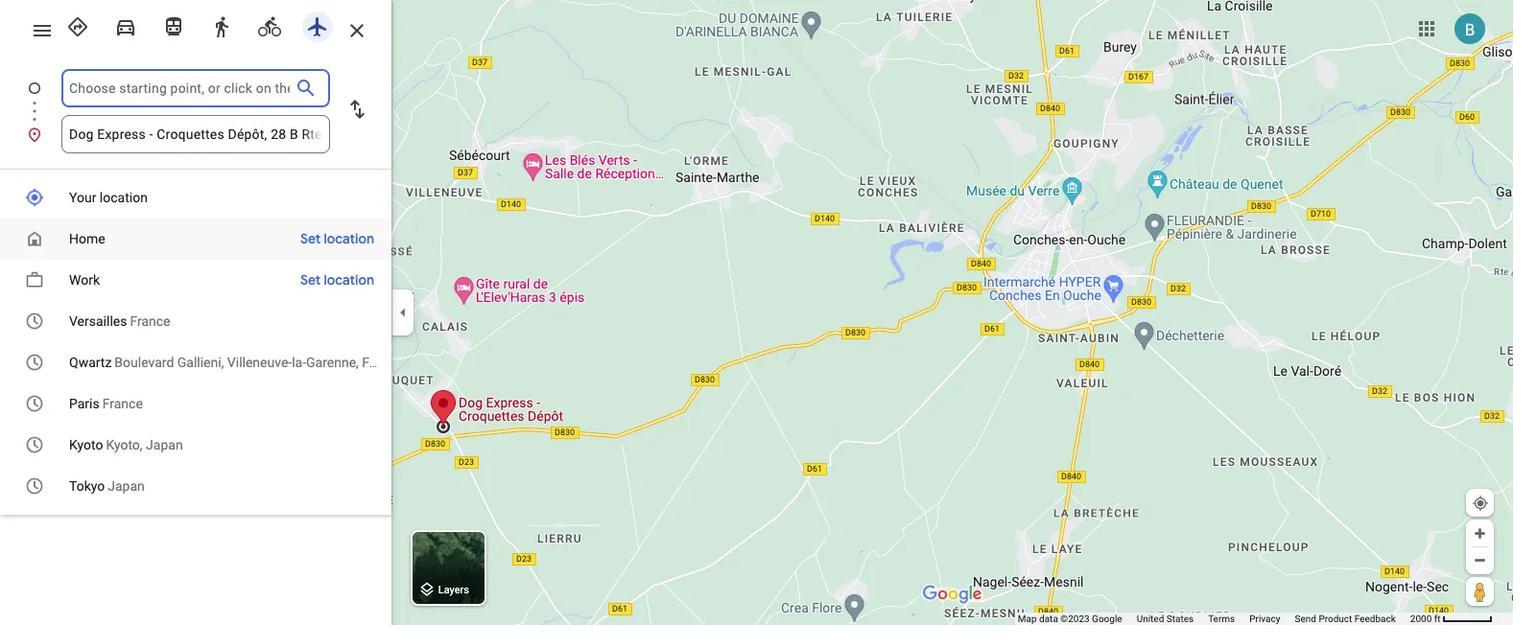 Task type: locate. For each thing, give the bounding box(es) containing it.
3 none radio from the left
[[154, 8, 194, 42]]

0 vertical spatial location
[[100, 190, 148, 205]]

best travel modes image
[[66, 15, 89, 38]]

2000
[[1410, 614, 1432, 625]]

2000 ft
[[1410, 614, 1441, 625]]

5 cell from the top
[[0, 471, 379, 503]]

1 vertical spatial set
[[300, 272, 321, 289]]

none radio right best travel modes option
[[106, 8, 146, 42]]

kyoto,
[[106, 438, 143, 453]]

japan
[[146, 438, 183, 453], [108, 479, 145, 494]]

grid
[[0, 178, 402, 508]]

show street view coverage image
[[1466, 578, 1494, 606]]

none radio left driving option
[[58, 8, 98, 42]]

0 horizontal spatial japan
[[108, 479, 145, 494]]

reverse starting point and destination image
[[345, 98, 368, 121]]

2 none radio from the left
[[297, 8, 338, 42]]

transit image
[[162, 15, 185, 38]]

gallieni,
[[177, 355, 224, 370]]

0 vertical spatial none field
[[69, 69, 290, 107]]

product
[[1319, 614, 1352, 625]]

2 vertical spatial location
[[324, 272, 374, 289]]

your location
[[69, 190, 148, 205]]

la-
[[292, 355, 306, 370]]

4 cell from the top
[[0, 430, 379, 462]]

show your location image
[[1472, 495, 1489, 512]]

set location button for work
[[291, 265, 384, 296]]

set
[[300, 230, 321, 248], [300, 272, 321, 289]]

france
[[130, 314, 170, 329], [362, 355, 402, 370], [102, 396, 143, 412]]

cell containing kyoto
[[0, 430, 379, 462]]

none field up destination dog express - croquettes dépôt, 28 b rte de sainte-marguerite, 27190 le fidelaire, france field
[[69, 69, 290, 107]]

none radio flights
[[297, 8, 338, 42]]

2 vertical spatial france
[[102, 396, 143, 412]]

none radio left flights radio
[[249, 8, 290, 42]]

send
[[1295, 614, 1316, 625]]

none radio left the close directions image
[[297, 8, 338, 42]]

0 horizontal spatial none radio
[[202, 8, 242, 42]]

1 vertical spatial france
[[362, 355, 402, 370]]

1 cell from the top
[[0, 306, 379, 338]]

None field
[[69, 69, 290, 107], [69, 115, 322, 154]]

1 none radio from the left
[[58, 8, 98, 42]]

france right 'paris'
[[102, 396, 143, 412]]

cell
[[0, 306, 379, 338], [0, 347, 402, 379], [0, 389, 379, 420], [0, 430, 379, 462], [0, 471, 379, 503]]

0 vertical spatial japan
[[146, 438, 183, 453]]

france right garenne,
[[362, 355, 402, 370]]

cell containing paris
[[0, 389, 379, 420]]

footer containing map data ©2023 google
[[1018, 613, 1410, 626]]

set location for work
[[300, 272, 374, 289]]

none radio right transit option
[[202, 8, 242, 42]]

None radio
[[58, 8, 98, 42], [106, 8, 146, 42], [154, 8, 194, 42], [249, 8, 290, 42]]

japan right kyoto, at bottom
[[146, 438, 183, 453]]

privacy
[[1250, 614, 1281, 625]]

boulevard
[[115, 355, 174, 370]]

none radio best travel modes
[[58, 8, 98, 42]]

list inside 'google maps' element
[[0, 69, 391, 154]]

list item
[[0, 69, 391, 130], [0, 115, 391, 154]]

1 set location button from the top
[[291, 224, 384, 254]]

list item down choose starting point, or click on the map... field
[[0, 115, 391, 154]]

1 horizontal spatial none radio
[[297, 8, 338, 42]]

none radio left 'walking' radio
[[154, 8, 194, 42]]

list
[[0, 69, 391, 154]]

2 cell from the top
[[0, 347, 402, 379]]

None radio
[[202, 8, 242, 42], [297, 8, 338, 42]]

driving image
[[114, 15, 137, 38]]

set location for home
[[300, 230, 374, 248]]

1 none radio from the left
[[202, 8, 242, 42]]

list item down transit icon on the left of page
[[0, 69, 391, 130]]

0 vertical spatial france
[[130, 314, 170, 329]]

2 set location button from the top
[[291, 265, 384, 296]]

france down the work cell
[[130, 314, 170, 329]]

4 none radio from the left
[[249, 8, 290, 42]]

3 cell from the top
[[0, 389, 379, 420]]

close directions image
[[345, 19, 368, 42]]

1 set location from the top
[[300, 230, 374, 248]]

1 vertical spatial location
[[324, 230, 374, 248]]

versailles
[[69, 314, 127, 329]]

Choose starting point, or click on the map... field
[[69, 77, 290, 100]]

2 set location from the top
[[300, 272, 374, 289]]

japan right tokyo
[[108, 479, 145, 494]]

2 none field from the top
[[69, 115, 322, 154]]

2 set from the top
[[300, 272, 321, 289]]

1 vertical spatial none field
[[69, 115, 322, 154]]

set location button for home
[[291, 224, 384, 254]]

2 none radio from the left
[[106, 8, 146, 42]]

1 set from the top
[[300, 230, 321, 248]]

map data ©2023 google
[[1018, 614, 1122, 625]]

0 vertical spatial set location
[[300, 230, 374, 248]]

1 list item from the top
[[0, 69, 391, 130]]

layers
[[438, 585, 469, 597]]

states
[[1167, 614, 1194, 625]]

footer
[[1018, 613, 1410, 626]]

location for work
[[324, 272, 374, 289]]

united states
[[1137, 614, 1194, 625]]

cell containing tokyo
[[0, 471, 379, 503]]

1 vertical spatial set location button
[[291, 265, 384, 296]]

set location button
[[291, 224, 384, 254], [291, 265, 384, 296]]

none field down choose starting point, or click on the map... field
[[69, 115, 322, 154]]

grid containing set location
[[0, 178, 402, 508]]

0 vertical spatial set
[[300, 230, 321, 248]]

work cell
[[0, 265, 296, 297]]

0 vertical spatial set location button
[[291, 224, 384, 254]]

1 vertical spatial set location
[[300, 272, 374, 289]]

1 none field from the top
[[69, 69, 290, 107]]

2000 ft button
[[1410, 614, 1493, 625]]

footer inside 'google maps' element
[[1018, 613, 1410, 626]]

1 vertical spatial japan
[[108, 479, 145, 494]]

terms button
[[1208, 613, 1235, 626]]

set location
[[300, 230, 374, 248], [300, 272, 374, 289]]

location
[[100, 190, 148, 205], [324, 230, 374, 248], [324, 272, 374, 289]]



Task type: vqa. For each thing, say whether or not it's contained in the screenshot.
'32'
no



Task type: describe. For each thing, give the bounding box(es) containing it.
send product feedback button
[[1295, 613, 1396, 626]]

qwartz
[[69, 355, 112, 370]]

1 horizontal spatial japan
[[146, 438, 183, 453]]

ft
[[1434, 614, 1441, 625]]

location for home
[[324, 230, 374, 248]]

send product feedback
[[1295, 614, 1396, 625]]

tokyo
[[69, 479, 105, 494]]

none field choose starting point, or click on the map...
[[69, 69, 290, 107]]

kyoto
[[69, 438, 103, 453]]

google
[[1092, 614, 1122, 625]]

cell containing qwartz
[[0, 347, 402, 379]]

cycling image
[[258, 15, 281, 38]]

home cell
[[0, 224, 296, 255]]

privacy button
[[1250, 613, 1281, 626]]

united
[[1137, 614, 1164, 625]]

location inside your location "cell"
[[100, 190, 148, 205]]

set for home
[[300, 230, 321, 248]]

none field destination dog express - croquettes dépôt, 28 b rte de sainte-marguerite, 27190 le fidelaire, france
[[69, 115, 322, 154]]

walking image
[[210, 15, 233, 38]]

none radio transit
[[154, 8, 194, 42]]

collapse side panel image
[[392, 302, 414, 323]]

none radio driving
[[106, 8, 146, 42]]

versailles france
[[69, 314, 170, 329]]

set for work
[[300, 272, 321, 289]]

google maps element
[[0, 0, 1513, 626]]

tokyo japan
[[69, 479, 145, 494]]

france for paris france
[[102, 396, 143, 412]]

feedback
[[1355, 614, 1396, 625]]

2 list item from the top
[[0, 115, 391, 154]]

paris france
[[69, 396, 143, 412]]

villeneuve-
[[227, 355, 292, 370]]

map
[[1018, 614, 1037, 625]]

home
[[69, 231, 105, 247]]

Destination Dog Express - Croquettes Dépôt, 28 B Rte de Sainte-Marguerite, 27190 Le Fidelaire, France field
[[69, 123, 322, 146]]

qwartz boulevard gallieni, villeneuve-la-garenne, france
[[69, 355, 402, 370]]

garenne,
[[306, 355, 359, 370]]

paris
[[69, 396, 100, 412]]

©2023
[[1061, 614, 1090, 625]]

zoom in image
[[1473, 527, 1487, 541]]

zoom out image
[[1473, 554, 1487, 568]]

france for versailles france
[[130, 314, 170, 329]]

flights image
[[306, 15, 329, 38]]

work
[[69, 273, 100, 288]]

grid inside 'google maps' element
[[0, 178, 402, 508]]

united states button
[[1137, 613, 1194, 626]]

none radio cycling
[[249, 8, 290, 42]]

kyoto kyoto, japan
[[69, 438, 183, 453]]

terms
[[1208, 614, 1235, 625]]

none radio 'walking'
[[202, 8, 242, 42]]

data
[[1039, 614, 1058, 625]]

your
[[69, 190, 96, 205]]

your location cell
[[0, 182, 379, 214]]

cell containing versailles
[[0, 306, 379, 338]]



